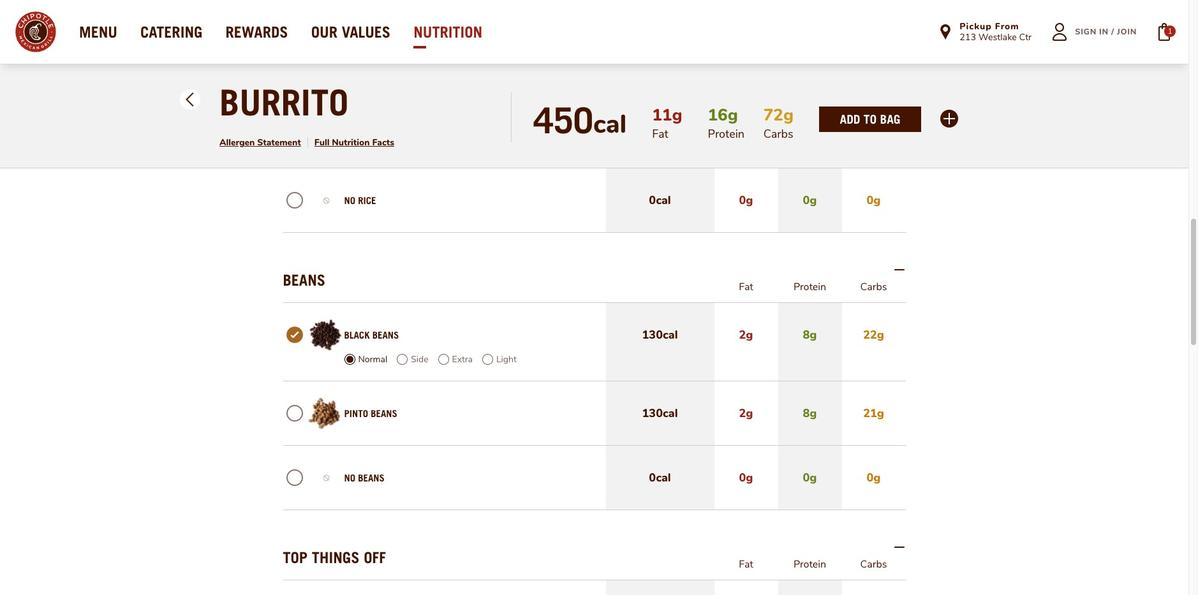 Task type: vqa. For each thing, say whether or not it's contained in the screenshot.
the left or
no



Task type: describe. For each thing, give the bounding box(es) containing it.
213 westlake ctr link
[[960, 31, 1032, 44]]

450
[[534, 99, 594, 142]]

allergen
[[220, 137, 255, 149]]

210cal for 6g
[[643, 128, 678, 144]]

8g definition for 21g
[[779, 382, 842, 446]]

pickup from link
[[960, 21, 1032, 33]]

130cal for 22g
[[643, 328, 678, 343]]

21g definition
[[842, 382, 906, 446]]

210cal for 4g
[[643, 64, 678, 79]]

black
[[344, 329, 370, 341]]

brown
[[344, 130, 374, 142]]

40g definition
[[842, 40, 906, 103]]

black beans
[[344, 329, 399, 341]]

no for 210cal
[[344, 195, 356, 206]]

36g definition
[[842, 104, 906, 168]]

carbs for beans
[[861, 280, 888, 294]]

our
[[311, 23, 338, 41]]

facts
[[372, 137, 395, 149]]

3 definition from the left
[[779, 581, 842, 596]]

statement
[[257, 137, 301, 149]]

burrito
[[220, 81, 349, 124]]

find a chipotle image
[[939, 24, 954, 40]]

full nutrition facts link
[[315, 137, 395, 149]]

nutrition link
[[414, 23, 483, 41]]

pinto beans
[[344, 408, 398, 419]]

450 definition
[[534, 99, 594, 142]]

white
[[344, 66, 371, 77]]

nutrition
[[332, 137, 370, 149]]

toggle group image for beans
[[895, 265, 905, 275]]

130cal definition for 22g
[[606, 303, 715, 381]]

our values
[[311, 23, 391, 41]]

beans for black beans
[[373, 329, 399, 341]]

protein for beans
[[794, 280, 827, 294]]

11g
[[653, 104, 683, 126]]

36g
[[864, 128, 885, 144]]

450 cal
[[534, 99, 627, 142]]

ctr
[[1020, 31, 1032, 44]]

join
[[1118, 26, 1138, 38]]

side
[[411, 354, 429, 366]]

1
[[1169, 26, 1173, 37]]

2g for 22g
[[740, 328, 754, 343]]

fat for beans
[[739, 280, 754, 294]]

2 definition from the left
[[715, 581, 779, 596]]

carbs for top things off
[[861, 558, 888, 572]]

no rice
[[344, 195, 376, 206]]

sign in / join heading
[[1076, 26, 1138, 38]]

pinto
[[344, 408, 368, 419]]

toggle group image for top things off
[[895, 543, 905, 553]]

off
[[364, 549, 386, 567]]

72g
[[764, 104, 794, 126]]

catering
[[140, 23, 203, 41]]

6g
[[740, 128, 754, 144]]

deselect ingredient group image for 0cal
[[286, 470, 303, 486]]

210cal definition for 6g
[[606, 104, 715, 168]]

sign
[[1076, 26, 1097, 38]]

2g for 21g
[[740, 406, 754, 421]]

fat for top things off
[[739, 558, 754, 572]]

allergen statement
[[220, 137, 301, 149]]

normal
[[358, 354, 388, 366]]

to
[[864, 112, 877, 126]]

16g definition
[[708, 104, 738, 126]]

21g
[[864, 406, 885, 421]]

our values link
[[311, 23, 391, 41]]

nutrition
[[414, 23, 483, 41]]



Task type: locate. For each thing, give the bounding box(es) containing it.
2 0cal from the top
[[649, 471, 671, 486]]

2 no from the top
[[344, 472, 356, 484]]

0 vertical spatial 210cal
[[643, 64, 678, 79]]

2 130cal definition from the top
[[606, 382, 715, 446]]

catering link
[[140, 23, 203, 41]]

extra
[[452, 354, 473, 366]]

1 vertical spatial 2g definition
[[715, 382, 779, 446]]

sign in image
[[1045, 17, 1076, 47]]

1 deselect ingredient group image from the top
[[286, 63, 303, 80]]

1 vertical spatial 130cal
[[643, 406, 678, 421]]

add to bag button
[[840, 112, 901, 126]]

8g for 21g
[[803, 406, 817, 421]]

no beans
[[344, 472, 385, 484]]

2 210cal from the top
[[643, 128, 678, 144]]

cal
[[594, 107, 627, 142]]

1 vertical spatial protein
[[794, 558, 827, 572]]

protein for top things off
[[794, 558, 827, 572]]

8g definition for 22g
[[779, 303, 842, 381]]

menu link
[[79, 23, 117, 41]]

deselect ingredient group image for 210cal
[[286, 128, 303, 144]]

0 vertical spatial protein
[[794, 280, 827, 294]]

sign in / join
[[1076, 26, 1138, 38]]

1 protein from the top
[[794, 280, 827, 294]]

1 210cal definition from the top
[[606, 40, 715, 103]]

1 vertical spatial fat
[[739, 558, 754, 572]]

westlake
[[979, 31, 1018, 44]]

2 8g definition from the top
[[779, 382, 842, 446]]

4g definition up 16g
[[715, 40, 779, 103]]

deselect ingredient group image down statement
[[286, 192, 303, 209]]

from
[[996, 21, 1020, 33]]

8g
[[803, 328, 817, 343], [803, 406, 817, 421]]

definition
[[606, 581, 715, 596], [715, 581, 779, 596], [779, 581, 842, 596], [842, 581, 906, 596]]

130cal for 21g
[[643, 406, 678, 421]]

pickup from 213 westlake ctr
[[960, 21, 1032, 44]]

0 vertical spatial deselect ingredient group image
[[286, 63, 303, 80]]

top things off
[[283, 549, 386, 567]]

4g
[[740, 64, 754, 79], [803, 64, 817, 79], [803, 128, 817, 144]]

2 210cal definition from the top
[[606, 104, 715, 168]]

210cal
[[643, 64, 678, 79], [643, 128, 678, 144]]

beans for no beans
[[358, 472, 385, 484]]

0cal for 210cal
[[649, 193, 671, 208]]

4g definition for 4g
[[779, 40, 842, 103]]

4 definition from the left
[[842, 581, 906, 596]]

1 fat from the top
[[739, 280, 754, 294]]

full nutrition facts
[[315, 137, 395, 149]]

11g definition
[[653, 104, 683, 126]]

rewards link
[[226, 23, 288, 41]]

top
[[283, 549, 308, 567]]

0 vertical spatial 2g definition
[[715, 303, 779, 381]]

menu
[[79, 23, 117, 41]]

2g definition for 21g
[[715, 382, 779, 446]]

1 vertical spatial 8g
[[803, 406, 817, 421]]

1 vertical spatial 130cal definition
[[606, 382, 715, 446]]

4g definition for 6g
[[779, 104, 842, 168]]

full
[[315, 137, 330, 149]]

select customization image
[[346, 356, 353, 363]]

0cal
[[649, 193, 671, 208], [649, 471, 671, 486]]

4g for 6g
[[803, 128, 817, 144]]

deselect ingredient group image left full
[[286, 128, 303, 144]]

6g definition
[[715, 104, 779, 168]]

72g definition
[[764, 104, 794, 126]]

0 vertical spatial 130cal definition
[[606, 303, 715, 381]]

0cal for 130cal
[[649, 471, 671, 486]]

1 carbs from the top
[[861, 280, 888, 294]]

0 vertical spatial deselect ingredient group image
[[286, 128, 303, 144]]

1 130cal definition from the top
[[606, 303, 715, 381]]

8g for 22g
[[803, 328, 817, 343]]

0 vertical spatial carbs
[[861, 280, 888, 294]]

toggle group image
[[895, 265, 905, 275], [895, 543, 905, 553]]

beans for pinto beans
[[371, 408, 398, 419]]

1 vertical spatial 210cal
[[643, 128, 678, 144]]

1 210cal from the top
[[643, 64, 678, 79]]

2g definition for 22g
[[715, 303, 779, 381]]

1 vertical spatial no
[[344, 472, 356, 484]]

0 vertical spatial 8g
[[803, 328, 817, 343]]

1 8g definition from the top
[[779, 303, 842, 381]]

beans inside definition
[[373, 329, 399, 341]]

add to bag
[[840, 112, 901, 126]]

210cal up 11g at the right top of page
[[643, 64, 678, 79]]

4g definition up 72g "definition"
[[779, 40, 842, 103]]

fat
[[739, 280, 754, 294], [739, 558, 754, 572]]

8g definition
[[779, 303, 842, 381], [779, 382, 842, 446]]

0 vertical spatial 130cal
[[643, 328, 678, 343]]

2 8g from the top
[[803, 406, 817, 421]]

rice
[[283, 8, 312, 26], [373, 66, 391, 77], [377, 130, 395, 142], [358, 195, 376, 206]]

light
[[497, 354, 517, 366]]

things
[[312, 549, 360, 567]]

0 vertical spatial toggle group image
[[895, 265, 905, 275]]

0cal definition for 210cal
[[606, 169, 715, 232]]

22g definition
[[842, 303, 906, 381]]

deselect ingredient group image
[[286, 128, 303, 144], [286, 192, 303, 209], [286, 405, 303, 422]]

16g
[[708, 104, 738, 126]]

rewards
[[226, 23, 288, 41]]

2 vertical spatial deselect ingredient group image
[[286, 405, 303, 422]]

210cal definition for 4g
[[606, 40, 715, 103]]

1 8g from the top
[[803, 328, 817, 343]]

deselect ingredient group image for 210cal
[[286, 63, 303, 80]]

beans
[[283, 271, 326, 289], [373, 329, 399, 341], [371, 408, 398, 419], [358, 472, 385, 484]]

1 vertical spatial 8g definition
[[779, 382, 842, 446]]

1 0cal definition from the top
[[606, 169, 715, 232]]

1 vertical spatial carbs
[[861, 558, 888, 572]]

0 vertical spatial 210cal definition
[[606, 40, 715, 103]]

cal definition
[[594, 107, 627, 142]]

0 vertical spatial 0cal definition
[[606, 169, 715, 232]]

3 deselect ingredient group image from the top
[[286, 405, 303, 422]]

values
[[342, 23, 391, 41]]

bag
[[881, 112, 901, 126]]

1 vertical spatial 0cal definition
[[606, 446, 715, 510]]

2 deselect ingredient group image from the top
[[286, 470, 303, 486]]

2 carbs from the top
[[861, 558, 888, 572]]

1 vertical spatial toggle group image
[[895, 543, 905, 553]]

0cal definition for 130cal
[[606, 446, 715, 510]]

add
[[840, 112, 861, 126]]

213
[[960, 31, 977, 44]]

0 vertical spatial 2g
[[740, 328, 754, 343]]

1 vertical spatial deselect ingredient group image
[[286, 470, 303, 486]]

1 vertical spatial 0cal
[[649, 471, 671, 486]]

2 2g from the top
[[740, 406, 754, 421]]

2 deselect ingredient group image from the top
[[286, 192, 303, 209]]

0g
[[740, 193, 754, 208], [803, 193, 817, 208], [867, 193, 881, 208], [740, 471, 754, 486], [803, 471, 817, 486], [867, 471, 881, 486]]

0g definition
[[715, 169, 779, 232], [779, 169, 842, 232], [842, 169, 906, 232], [715, 446, 779, 510], [779, 446, 842, 510], [842, 446, 906, 510]]

0 vertical spatial no
[[344, 195, 356, 206]]

1 no from the top
[[344, 195, 356, 206]]

2 protein from the top
[[794, 558, 827, 572]]

0cal definition
[[606, 169, 715, 232], [606, 446, 715, 510]]

130cal definition
[[606, 303, 715, 381], [606, 382, 715, 446]]

1 vertical spatial 2g
[[740, 406, 754, 421]]

2g
[[740, 328, 754, 343], [740, 406, 754, 421]]

2 0cal definition from the top
[[606, 446, 715, 510]]

deselect ingredient group image
[[286, 63, 303, 80], [286, 470, 303, 486]]

210cal definition
[[606, 40, 715, 103], [606, 104, 715, 168]]

protein
[[794, 280, 827, 294], [794, 558, 827, 572]]

rice for 4g
[[373, 66, 391, 77]]

4g definition
[[715, 40, 779, 103], [779, 40, 842, 103], [779, 104, 842, 168]]

black beans definition
[[283, 303, 606, 381]]

add to bag image
[[1150, 17, 1180, 47]]

1 toggle group image from the top
[[895, 265, 905, 275]]

no for 130cal
[[344, 472, 356, 484]]

rice for 0g
[[358, 195, 376, 206]]

130cal definition for 21g
[[606, 382, 715, 446]]

white rice
[[344, 66, 391, 77]]

carbs
[[861, 280, 888, 294], [861, 558, 888, 572]]

allergen statement link
[[220, 137, 301, 149]]

22g
[[864, 328, 885, 343]]

2 2g definition from the top
[[715, 382, 779, 446]]

4g definition left "to"
[[779, 104, 842, 168]]

deselect ingredient group image for 130cal
[[286, 405, 303, 422]]

chipotle mexican grill image
[[15, 11, 56, 52]]

1 130cal from the top
[[643, 328, 678, 343]]

deselect ingredient group image left the pinto
[[286, 405, 303, 422]]

1 vertical spatial 210cal definition
[[606, 104, 715, 168]]

2 image
[[186, 93, 193, 100]]

1 deselect ingredient group image from the top
[[286, 128, 303, 144]]

2 130cal from the top
[[643, 406, 678, 421]]

40g
[[864, 64, 885, 79]]

no
[[344, 195, 356, 206], [344, 472, 356, 484]]

2 toggle group image from the top
[[895, 543, 905, 553]]

0 vertical spatial 8g definition
[[779, 303, 842, 381]]

1 2g from the top
[[740, 328, 754, 343]]

1 2g definition from the top
[[715, 303, 779, 381]]

1 0cal from the top
[[649, 193, 671, 208]]

1 vertical spatial deselect ingredient group image
[[286, 192, 303, 209]]

130cal
[[643, 328, 678, 343], [643, 406, 678, 421]]

brown rice
[[344, 130, 395, 142]]

2g definition
[[715, 303, 779, 381], [715, 382, 779, 446]]

1 image
[[186, 99, 193, 107]]

/
[[1112, 26, 1115, 38]]

in
[[1100, 26, 1109, 38]]

rice for 6g
[[377, 130, 395, 142]]

pickup
[[960, 21, 993, 33]]

210cal down "11g" definition on the top
[[643, 128, 678, 144]]

1 definition from the left
[[606, 581, 715, 596]]

4g for 4g
[[803, 64, 817, 79]]

0 vertical spatial fat
[[739, 280, 754, 294]]

2 fat from the top
[[739, 558, 754, 572]]

0 vertical spatial 0cal
[[649, 193, 671, 208]]



